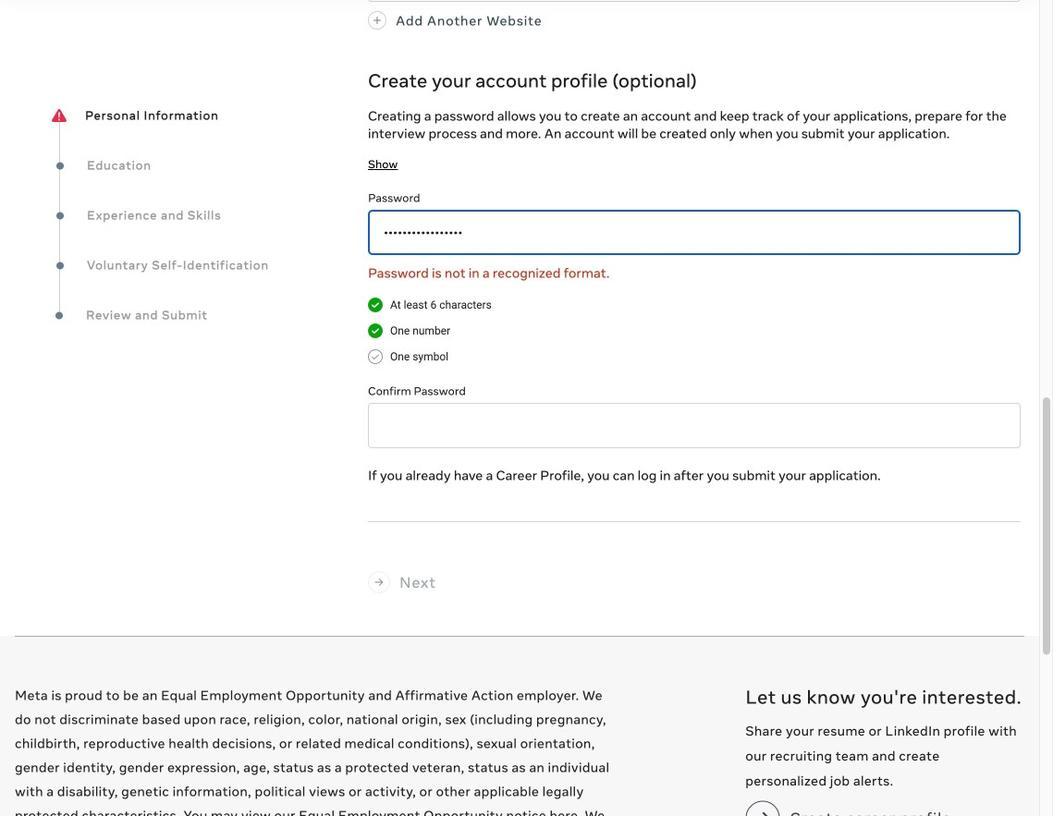 Task type: locate. For each thing, give the bounding box(es) containing it.
None password field
[[368, 210, 1021, 255], [368, 403, 1021, 449], [368, 210, 1021, 255], [368, 403, 1021, 449]]



Task type: describe. For each thing, give the bounding box(es) containing it.
URL (LinkedIn, Github, Portfolio) text field
[[368, 0, 1021, 2]]



Task type: vqa. For each thing, say whether or not it's contained in the screenshot.
Email text box
no



